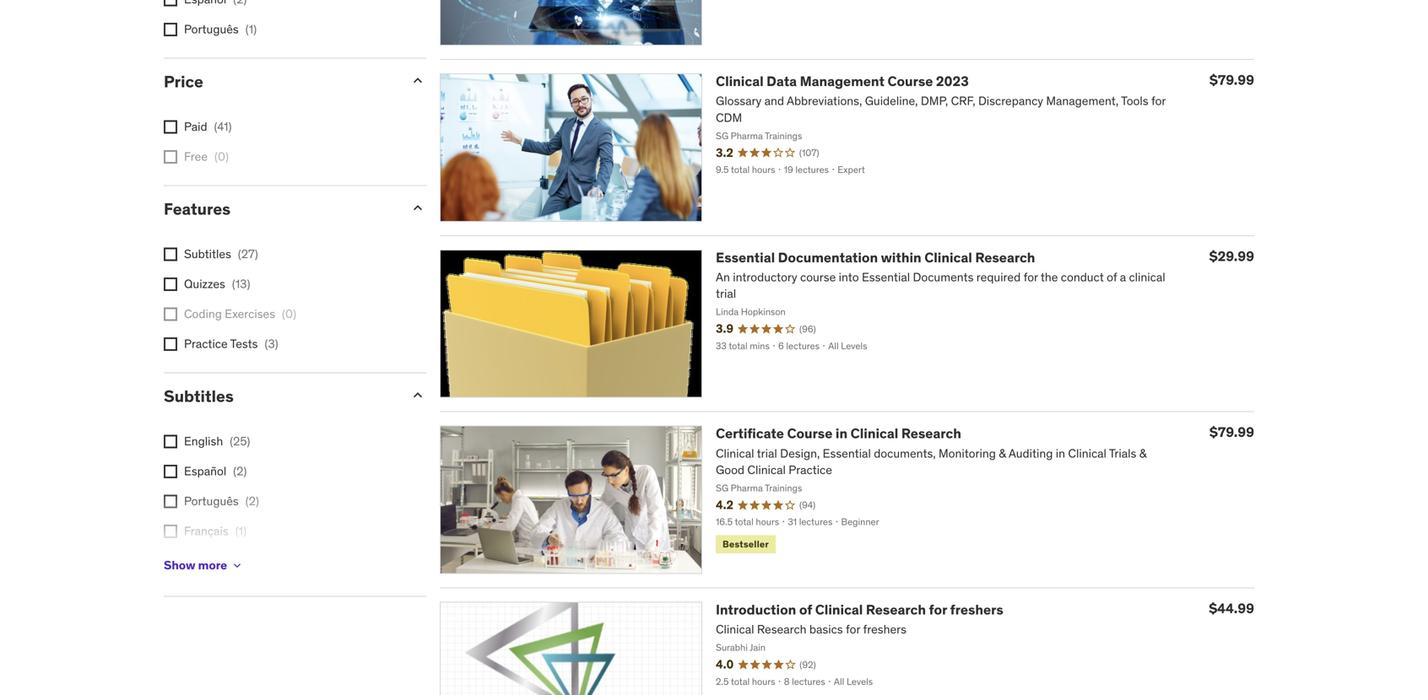 Task type: vqa. For each thing, say whether or not it's contained in the screenshot.
LeetCode in Java: Algorithms Coding Interview Questions link
no



Task type: locate. For each thing, give the bounding box(es) containing it.
paid (41)
[[184, 119, 232, 134]]

0 vertical spatial português
[[184, 21, 239, 37]]

course left 2023 at the right of page
[[888, 73, 933, 90]]

subtitles
[[184, 246, 231, 262], [164, 386, 234, 407]]

for
[[929, 602, 948, 619]]

7 xsmall image from the top
[[164, 495, 177, 509]]

1 vertical spatial $79.99
[[1210, 424, 1255, 441]]

xsmall image for subtitles (27)
[[164, 248, 177, 261]]

2 $79.99 from the top
[[1210, 424, 1255, 441]]

xsmall image right more at the bottom left
[[231, 559, 244, 573]]

(2) down español (2)
[[246, 494, 259, 509]]

(2) for português (2)
[[246, 494, 259, 509]]

1 vertical spatial português
[[184, 494, 239, 509]]

xsmall image left paid
[[164, 120, 177, 134]]

more
[[198, 558, 227, 573]]

(0)
[[215, 149, 229, 164], [282, 307, 296, 322]]

xsmall image left practice
[[164, 338, 177, 351]]

1 $79.99 from the top
[[1210, 71, 1255, 89]]

4 xsmall image from the top
[[164, 150, 177, 164]]

3 xsmall image from the top
[[164, 120, 177, 134]]

1 vertical spatial course
[[787, 425, 833, 443]]

xsmall image left español
[[164, 465, 177, 479]]

(3)
[[265, 337, 278, 352]]

português (2)
[[184, 494, 259, 509]]

$44.99
[[1210, 600, 1255, 618]]

português for português (1)
[[184, 21, 239, 37]]

xsmall image for free (0)
[[164, 150, 177, 164]]

subtitles up english
[[164, 386, 234, 407]]

clinical
[[716, 73, 764, 90], [925, 249, 973, 266], [851, 425, 899, 443], [816, 602, 863, 619]]

xsmall image inside show more button
[[231, 559, 244, 573]]

certificate course in clinical research
[[716, 425, 962, 443]]

(1) up 'price' dropdown button
[[246, 21, 257, 37]]

clinical data management course 2023 link
[[716, 73, 969, 90]]

xsmall image left quizzes
[[164, 278, 177, 291]]

(1) for français (1)
[[235, 524, 247, 539]]

essential documentation within clinical research
[[716, 249, 1036, 266]]

português up français (1)
[[184, 494, 239, 509]]

1 vertical spatial small image
[[410, 200, 426, 217]]

features button
[[164, 199, 396, 219]]

show
[[164, 558, 196, 573]]

português for português (2)
[[184, 494, 239, 509]]

small image for subtitles
[[410, 387, 426, 404]]

introduction of clinical research for freshers
[[716, 602, 1004, 619]]

xsmall image up show
[[164, 525, 177, 539]]

subtitles up quizzes
[[184, 246, 231, 262]]

6 xsmall image from the top
[[164, 338, 177, 351]]

xsmall image left 'português (1)'
[[164, 23, 177, 36]]

certificate course in clinical research link
[[716, 425, 962, 443]]

show more
[[164, 558, 227, 573]]

(0) right exercises
[[282, 307, 296, 322]]

xsmall image for français
[[164, 525, 177, 539]]

(0) right free
[[215, 149, 229, 164]]

0 vertical spatial course
[[888, 73, 933, 90]]

xsmall image for coding
[[164, 308, 177, 321]]

xsmall image left free
[[164, 150, 177, 164]]

small image for features
[[410, 200, 426, 217]]

(1)
[[246, 21, 257, 37], [235, 524, 247, 539]]

(1) right français on the bottom left
[[235, 524, 247, 539]]

1 vertical spatial (0)
[[282, 307, 296, 322]]

2 português from the top
[[184, 494, 239, 509]]

(27)
[[238, 246, 258, 262]]

(2) down (25)
[[233, 464, 247, 479]]

1 vertical spatial subtitles
[[164, 386, 234, 407]]

show more button
[[164, 549, 244, 583]]

xsmall image up price
[[164, 0, 177, 6]]

0 horizontal spatial (0)
[[215, 149, 229, 164]]

within
[[881, 249, 922, 266]]

quizzes (13)
[[184, 276, 250, 292]]

price
[[164, 71, 203, 92]]

0 vertical spatial subtitles
[[184, 246, 231, 262]]

0 vertical spatial small image
[[410, 72, 426, 89]]

practice
[[184, 337, 228, 352]]

price button
[[164, 71, 396, 92]]

5 xsmall image from the top
[[164, 248, 177, 261]]

1 small image from the top
[[410, 72, 426, 89]]

3 small image from the top
[[410, 387, 426, 404]]

1 vertical spatial research
[[902, 425, 962, 443]]

português
[[184, 21, 239, 37], [184, 494, 239, 509]]

xsmall image left subtitles (27)
[[164, 248, 177, 261]]

2 xsmall image from the top
[[164, 23, 177, 36]]

(13)
[[232, 276, 250, 292]]

$79.99 for certificate course in clinical research
[[1210, 424, 1255, 441]]

0 vertical spatial (1)
[[246, 21, 257, 37]]

xsmall image left português (2)
[[164, 495, 177, 509]]

(2)
[[233, 464, 247, 479], [246, 494, 259, 509]]

español (2)
[[184, 464, 247, 479]]

0 vertical spatial research
[[976, 249, 1036, 266]]

small image for price
[[410, 72, 426, 89]]

xsmall image for paid (41)
[[164, 120, 177, 134]]

1 horizontal spatial course
[[888, 73, 933, 90]]

clinical right of
[[816, 602, 863, 619]]

xsmall image for english
[[164, 435, 177, 449]]

1 horizontal spatial (0)
[[282, 307, 296, 322]]

0 horizontal spatial course
[[787, 425, 833, 443]]

introduction of clinical research for freshers link
[[716, 602, 1004, 619]]

1 vertical spatial (2)
[[246, 494, 259, 509]]

subtitles for subtitles (27)
[[184, 246, 231, 262]]

xsmall image
[[164, 278, 177, 291], [164, 308, 177, 321], [164, 435, 177, 449], [164, 465, 177, 479], [164, 525, 177, 539], [231, 559, 244, 573]]

small image
[[410, 72, 426, 89], [410, 200, 426, 217], [410, 387, 426, 404]]

course
[[888, 73, 933, 90], [787, 425, 833, 443]]

xsmall image left coding on the top left of page
[[164, 308, 177, 321]]

xsmall image
[[164, 0, 177, 6], [164, 23, 177, 36], [164, 120, 177, 134], [164, 150, 177, 164], [164, 248, 177, 261], [164, 338, 177, 351], [164, 495, 177, 509]]

2 vertical spatial small image
[[410, 387, 426, 404]]

0 vertical spatial (2)
[[233, 464, 247, 479]]

coding
[[184, 307, 222, 322]]

$79.99
[[1210, 71, 1255, 89], [1210, 424, 1255, 441]]

0 vertical spatial $79.99
[[1210, 71, 1255, 89]]

français
[[184, 524, 229, 539]]

2 small image from the top
[[410, 200, 426, 217]]

essential documentation within clinical research link
[[716, 249, 1036, 266]]

xsmall image for português (2)
[[164, 495, 177, 509]]

1 vertical spatial (1)
[[235, 524, 247, 539]]

course left in
[[787, 425, 833, 443]]

1 português from the top
[[184, 21, 239, 37]]

português up price
[[184, 21, 239, 37]]

research
[[976, 249, 1036, 266], [902, 425, 962, 443], [866, 602, 926, 619]]

italiano
[[184, 554, 223, 569]]

(2) for español (2)
[[233, 464, 247, 479]]

xsmall image left english
[[164, 435, 177, 449]]



Task type: describe. For each thing, give the bounding box(es) containing it.
clinical right within
[[925, 249, 973, 266]]

coding exercises (0)
[[184, 307, 296, 322]]

in
[[836, 425, 848, 443]]

introduction
[[716, 602, 797, 619]]

2 vertical spatial research
[[866, 602, 926, 619]]

2023
[[936, 73, 969, 90]]

exercises
[[225, 307, 275, 322]]

english
[[184, 434, 223, 449]]

management
[[800, 73, 885, 90]]

data
[[767, 73, 797, 90]]

of
[[800, 602, 813, 619]]

français (1)
[[184, 524, 247, 539]]

freshers
[[951, 602, 1004, 619]]

free
[[184, 149, 208, 164]]

subtitles for subtitles
[[164, 386, 234, 407]]

clinical right in
[[851, 425, 899, 443]]

certificate
[[716, 425, 784, 443]]

español
[[184, 464, 227, 479]]

documentation
[[778, 249, 878, 266]]

clinical left data on the top right of the page
[[716, 73, 764, 90]]

subtitles (27)
[[184, 246, 258, 262]]

0 vertical spatial (0)
[[215, 149, 229, 164]]

practice tests (3)
[[184, 337, 278, 352]]

português (1)
[[184, 21, 257, 37]]

xsmall image for español
[[164, 465, 177, 479]]

1 xsmall image from the top
[[164, 0, 177, 6]]

features
[[164, 199, 231, 219]]

(1) for português (1)
[[246, 21, 257, 37]]

xsmall image for practice tests (3)
[[164, 338, 177, 351]]

$79.99 for clinical data management course 2023
[[1210, 71, 1255, 89]]

research for essential documentation within clinical research
[[976, 249, 1036, 266]]

xsmall image for quizzes
[[164, 278, 177, 291]]

free (0)
[[184, 149, 229, 164]]

essential
[[716, 249, 775, 266]]

research for certificate course in clinical research
[[902, 425, 962, 443]]

english (25)
[[184, 434, 250, 449]]

$29.99
[[1210, 248, 1255, 265]]

clinical data management course 2023
[[716, 73, 969, 90]]

(25)
[[230, 434, 250, 449]]

xsmall image for português (1)
[[164, 23, 177, 36]]

quizzes
[[184, 276, 225, 292]]

tests
[[230, 337, 258, 352]]

subtitles button
[[164, 386, 396, 407]]

paid
[[184, 119, 207, 134]]

(41)
[[214, 119, 232, 134]]



